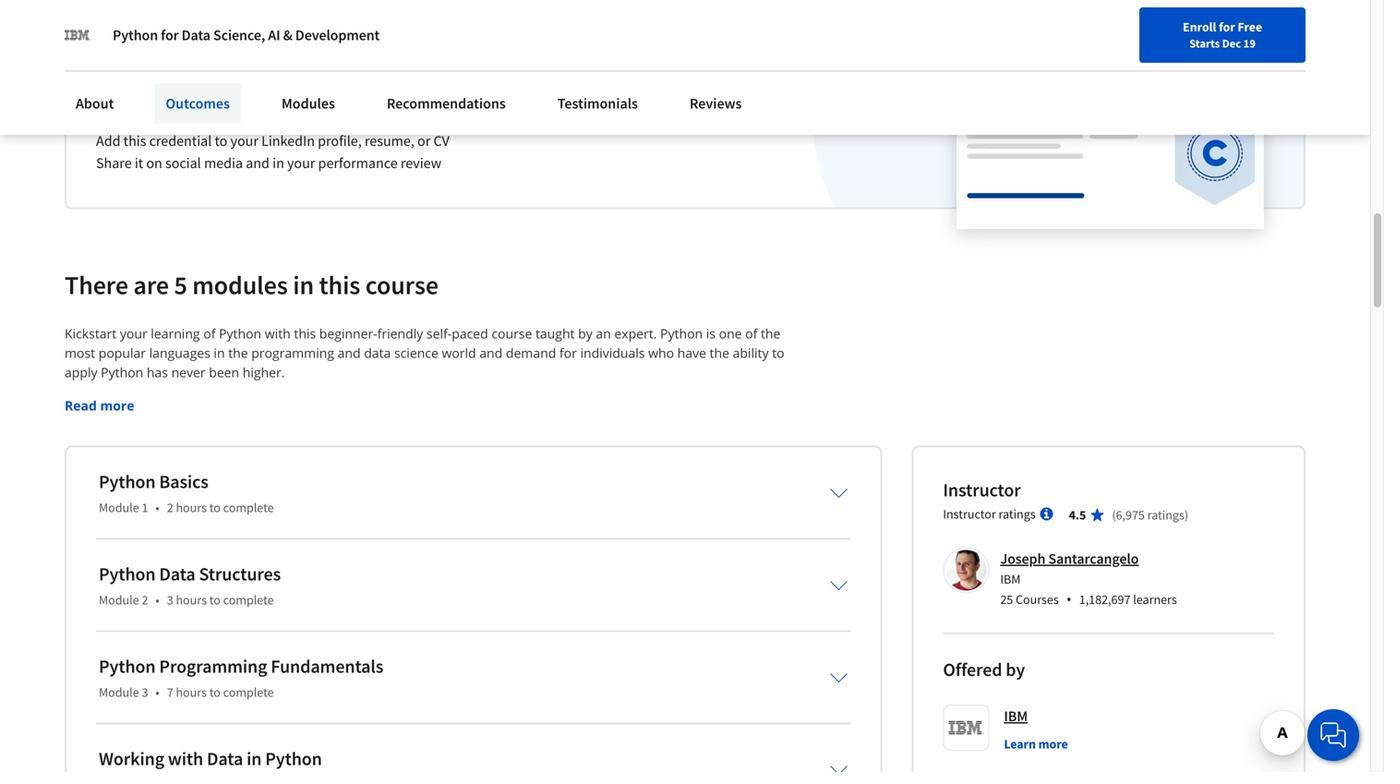 Task type: describe. For each thing, give the bounding box(es) containing it.
python inside dropdown button
[[265, 748, 322, 771]]

programming
[[251, 344, 334, 362]]

friendly
[[378, 325, 423, 342]]

for for python
[[161, 26, 179, 44]]

python programming fundamentals module 3 • 7 hours to complete
[[99, 655, 384, 701]]

1 of from the left
[[203, 325, 216, 342]]

2 horizontal spatial and
[[480, 344, 503, 362]]

offered
[[944, 658, 1003, 682]]

chat with us image
[[1319, 721, 1349, 750]]

profile,
[[318, 132, 362, 150]]

performance
[[318, 154, 398, 172]]

read
[[65, 397, 97, 415]]

python data structures module 2 • 3 hours to complete
[[99, 563, 281, 609]]

joseph santarcangelo image
[[946, 550, 987, 591]]

learn more
[[1004, 736, 1069, 753]]

is
[[706, 325, 716, 342]]

enroll for free starts dec 19
[[1183, 18, 1263, 51]]

(
[[1113, 507, 1116, 524]]

individuals
[[581, 344, 645, 362]]

2 horizontal spatial your
[[287, 154, 315, 172]]

1 horizontal spatial and
[[338, 344, 361, 362]]

social
[[165, 154, 201, 172]]

been
[[209, 364, 239, 381]]

recommendations link
[[376, 83, 517, 124]]

never
[[171, 364, 206, 381]]

by inside kickstart your learning of python with this beginner-friendly self-paced course taught by an expert. python is one of the most popular languages in the programming and data science world and demand for individuals who have the ability to apply python has never been higher.
[[578, 325, 593, 342]]

kickstart
[[65, 325, 117, 342]]

3 inside the python data structures module 2 • 3 hours to complete
[[167, 592, 173, 609]]

media
[[204, 154, 243, 172]]

offered by
[[944, 658, 1026, 682]]

outcomes link
[[155, 83, 241, 124]]

popular
[[99, 344, 146, 362]]

module for python programming fundamentals
[[99, 684, 139, 701]]

it
[[135, 154, 143, 172]]

modules
[[282, 94, 335, 113]]

joseph santarcangelo link
[[1001, 550, 1139, 568]]

complete for structures
[[223, 592, 274, 609]]

1 horizontal spatial ratings
[[1148, 507, 1185, 524]]

add
[[96, 132, 121, 150]]

in inside kickstart your learning of python with this beginner-friendly self-paced course taught by an expert. python is one of the most popular languages in the programming and data science world and demand for individuals who have the ability to apply python has never been higher.
[[214, 344, 225, 362]]

1 horizontal spatial your
[[231, 132, 259, 150]]

to inside python programming fundamentals module 3 • 7 hours to complete
[[209, 684, 221, 701]]

in inside dropdown button
[[247, 748, 262, 771]]

to inside add this credential to your linkedin profile, resume, or cv share it on social media and in your performance review
[[215, 132, 228, 150]]

python for data science, ai & development
[[113, 26, 380, 44]]

to inside the python data structures module 2 • 3 hours to complete
[[209, 592, 221, 609]]

coursera image
[[22, 15, 139, 45]]

2 horizontal spatial the
[[761, 325, 781, 342]]

development
[[295, 26, 380, 44]]

read more button
[[65, 396, 134, 415]]

read more
[[65, 397, 134, 415]]

kickstart your learning of python with this beginner-friendly self-paced course taught by an expert. python is one of the most popular languages in the programming and data science world and demand for individuals who have the ability to apply python has never been higher.
[[65, 325, 788, 381]]

7
[[167, 684, 173, 701]]

complete inside python basics module 1 • 2 hours to complete
[[223, 500, 274, 516]]

data for with
[[207, 748, 243, 771]]

credential
[[149, 132, 212, 150]]

to inside kickstart your learning of python with this beginner-friendly self-paced course taught by an expert. python is one of the most popular languages in the programming and data science world and demand for individuals who have the ability to apply python has never been higher.
[[772, 344, 785, 362]]

taught
[[536, 325, 575, 342]]

testimonials
[[558, 94, 638, 113]]

1
[[142, 500, 148, 516]]

most
[[65, 344, 95, 362]]

science,
[[213, 26, 265, 44]]

modules link
[[271, 83, 346, 124]]

review
[[401, 154, 442, 172]]

and inside add this credential to your linkedin profile, resume, or cv share it on social media and in your performance review
[[246, 154, 270, 172]]

learn
[[1004, 736, 1036, 753]]

dec
[[1223, 36, 1242, 51]]

ibm inside joseph santarcangelo ibm 25 courses • 1,182,697 learners
[[1001, 571, 1021, 588]]

ability
[[733, 344, 769, 362]]

an
[[596, 325, 611, 342]]

paced
[[452, 325, 488, 342]]

cv
[[434, 132, 450, 150]]

working
[[99, 748, 164, 771]]

testimonials link
[[547, 83, 649, 124]]

recommendations
[[387, 94, 506, 113]]

• inside python basics module 1 • 2 hours to complete
[[156, 500, 160, 516]]

linkedin
[[262, 132, 315, 150]]

data
[[364, 344, 391, 362]]

resume,
[[365, 132, 415, 150]]

learning
[[151, 325, 200, 342]]

instructor ratings
[[944, 506, 1036, 523]]

5
[[174, 269, 187, 301]]

0 horizontal spatial ratings
[[999, 506, 1036, 523]]

2 of from the left
[[746, 325, 758, 342]]

structures
[[199, 563, 281, 586]]

)
[[1185, 507, 1189, 524]]

have
[[678, 344, 707, 362]]

apply
[[65, 364, 98, 381]]

programming
[[159, 655, 267, 678]]

course inside kickstart your learning of python with this beginner-friendly self-paced course taught by an expert. python is one of the most popular languages in the programming and data science world and demand for individuals who have the ability to apply python has never been higher.
[[492, 325, 532, 342]]

1 vertical spatial this
[[319, 269, 361, 301]]

has
[[147, 364, 168, 381]]



Task type: locate. For each thing, give the bounding box(es) containing it.
course
[[366, 269, 439, 301], [492, 325, 532, 342]]

beginner-
[[319, 325, 378, 342]]

more right read
[[100, 397, 134, 415]]

1 vertical spatial complete
[[223, 592, 274, 609]]

hours inside python basics module 1 • 2 hours to complete
[[176, 500, 207, 516]]

and down paced
[[480, 344, 503, 362]]

data left science,
[[182, 26, 211, 44]]

in inside add this credential to your linkedin profile, resume, or cv share it on social media and in your performance review
[[273, 154, 284, 172]]

certificate
[[245, 82, 356, 115]]

for up "a"
[[161, 26, 179, 44]]

0 vertical spatial 2
[[167, 500, 173, 516]]

science
[[394, 344, 439, 362]]

1 vertical spatial more
[[1039, 736, 1069, 753]]

complete up structures
[[223, 500, 274, 516]]

learners
[[1134, 591, 1178, 608]]

instructor up instructor ratings
[[944, 479, 1021, 502]]

python
[[113, 26, 158, 44], [219, 325, 262, 342], [661, 325, 703, 342], [101, 364, 143, 381], [99, 470, 156, 494], [99, 563, 156, 586], [99, 655, 156, 678], [265, 748, 322, 771]]

1 horizontal spatial with
[[265, 325, 291, 342]]

by
[[578, 325, 593, 342], [1006, 658, 1026, 682]]

by right offered on the right of the page
[[1006, 658, 1026, 682]]

1 horizontal spatial of
[[746, 325, 758, 342]]

instructor for instructor ratings
[[944, 506, 996, 523]]

a
[[152, 82, 165, 115]]

outcomes
[[166, 94, 230, 113]]

( 6,975 ratings )
[[1113, 507, 1189, 524]]

1 complete from the top
[[223, 500, 274, 516]]

the up ability in the top right of the page
[[761, 325, 781, 342]]

reviews link
[[679, 83, 753, 124]]

3 complete from the top
[[223, 684, 274, 701]]

1 horizontal spatial more
[[1039, 736, 1069, 753]]

0 vertical spatial more
[[100, 397, 134, 415]]

who
[[649, 344, 674, 362]]

to right ability in the top right of the page
[[772, 344, 785, 362]]

this inside kickstart your learning of python with this beginner-friendly self-paced course taught by an expert. python is one of the most popular languages in the programming and data science world and demand for individuals who have the ability to apply python has never been higher.
[[294, 325, 316, 342]]

this up "it" at the top left of the page
[[123, 132, 146, 150]]

module for python data structures
[[99, 592, 139, 609]]

to
[[215, 132, 228, 150], [772, 344, 785, 362], [209, 500, 221, 516], [209, 592, 221, 609], [209, 684, 221, 701]]

module inside python basics module 1 • 2 hours to complete
[[99, 500, 139, 516]]

1 vertical spatial 2
[[142, 592, 148, 609]]

0 vertical spatial course
[[366, 269, 439, 301]]

3 up programming at the left
[[167, 592, 173, 609]]

career
[[171, 82, 240, 115]]

2 vertical spatial this
[[294, 325, 316, 342]]

• for fundamentals
[[156, 684, 160, 701]]

• inside python programming fundamentals module 3 • 7 hours to complete
[[156, 684, 160, 701]]

0 vertical spatial 3
[[167, 592, 173, 609]]

3 left "7"
[[142, 684, 148, 701]]

1 vertical spatial data
[[159, 563, 195, 586]]

3 inside python programming fundamentals module 3 • 7 hours to complete
[[142, 684, 148, 701]]

starts
[[1190, 36, 1221, 51]]

this up programming
[[294, 325, 316, 342]]

0 horizontal spatial 3
[[142, 684, 148, 701]]

more inside button
[[100, 397, 134, 415]]

fundamentals
[[271, 655, 384, 678]]

2 vertical spatial data
[[207, 748, 243, 771]]

to down programming at the left
[[209, 684, 221, 701]]

• inside the python data structures module 2 • 3 hours to complete
[[156, 592, 160, 609]]

one
[[719, 325, 742, 342]]

for inside enroll for free starts dec 19
[[1219, 18, 1236, 35]]

• inside joseph santarcangelo ibm 25 courses • 1,182,697 learners
[[1067, 590, 1072, 609]]

hours down basics
[[176, 500, 207, 516]]

joseph
[[1001, 550, 1046, 568]]

0 vertical spatial ibm
[[1001, 571, 1021, 588]]

2 instructor from the top
[[944, 506, 996, 523]]

more inside button
[[1039, 736, 1069, 753]]

hours for programming
[[176, 684, 207, 701]]

0 horizontal spatial for
[[161, 26, 179, 44]]

for down the taught
[[560, 344, 577, 362]]

3 module from the top
[[99, 684, 139, 701]]

earn
[[96, 82, 147, 115]]

hours for data
[[176, 592, 207, 609]]

and down the beginner-
[[338, 344, 361, 362]]

1 vertical spatial ibm
[[1004, 707, 1028, 726]]

hours inside python programming fundamentals module 3 • 7 hours to complete
[[176, 684, 207, 701]]

2 hours from the top
[[176, 592, 207, 609]]

25
[[1001, 591, 1014, 608]]

2 inside python basics module 1 • 2 hours to complete
[[167, 500, 173, 516]]

0 horizontal spatial course
[[366, 269, 439, 301]]

more
[[100, 397, 134, 415], [1039, 736, 1069, 753]]

6,975
[[1116, 507, 1145, 524]]

ibm link
[[1004, 705, 1028, 728]]

ratings
[[999, 506, 1036, 523], [1148, 507, 1185, 524]]

complete
[[223, 500, 274, 516], [223, 592, 274, 609], [223, 684, 274, 701]]

&
[[283, 26, 293, 44]]

4.5
[[1069, 507, 1087, 524]]

0 horizontal spatial more
[[100, 397, 134, 415]]

the down the is
[[710, 344, 730, 362]]

with inside kickstart your learning of python with this beginner-friendly self-paced course taught by an expert. python is one of the most popular languages in the programming and data science world and demand for individuals who have the ability to apply python has never been higher.
[[265, 325, 291, 342]]

basics
[[159, 470, 209, 494]]

2 horizontal spatial this
[[319, 269, 361, 301]]

• right "courses"
[[1067, 590, 1072, 609]]

0 vertical spatial complete
[[223, 500, 274, 516]]

with right working
[[168, 748, 203, 771]]

for for enroll
[[1219, 18, 1236, 35]]

for up the dec
[[1219, 18, 1236, 35]]

0 horizontal spatial your
[[120, 325, 148, 342]]

ibm image
[[65, 22, 91, 48]]

1 hours from the top
[[176, 500, 207, 516]]

1 vertical spatial course
[[492, 325, 532, 342]]

with inside dropdown button
[[168, 748, 203, 771]]

• up programming at the left
[[156, 592, 160, 609]]

hours inside the python data structures module 2 • 3 hours to complete
[[176, 592, 207, 609]]

the up been
[[228, 344, 248, 362]]

0 horizontal spatial and
[[246, 154, 270, 172]]

your inside kickstart your learning of python with this beginner-friendly self-paced course taught by an expert. python is one of the most popular languages in the programming and data science world and demand for individuals who have the ability to apply python has never been higher.
[[120, 325, 148, 342]]

1 vertical spatial hours
[[176, 592, 207, 609]]

hours down structures
[[176, 592, 207, 609]]

1 horizontal spatial by
[[1006, 658, 1026, 682]]

1 vertical spatial with
[[168, 748, 203, 771]]

higher.
[[243, 364, 285, 381]]

python inside python programming fundamentals module 3 • 7 hours to complete
[[99, 655, 156, 678]]

data left structures
[[159, 563, 195, 586]]

1 module from the top
[[99, 500, 139, 516]]

•
[[156, 500, 160, 516], [1067, 590, 1072, 609], [156, 592, 160, 609], [156, 684, 160, 701]]

• left "7"
[[156, 684, 160, 701]]

2 complete from the top
[[223, 592, 274, 609]]

1 vertical spatial your
[[287, 154, 315, 172]]

data
[[182, 26, 211, 44], [159, 563, 195, 586], [207, 748, 243, 771]]

coursera career certificate image
[[957, 31, 1265, 228]]

in up been
[[214, 344, 225, 362]]

about
[[76, 94, 114, 113]]

0 vertical spatial data
[[182, 26, 211, 44]]

complete inside the python data structures module 2 • 3 hours to complete
[[223, 592, 274, 609]]

there are 5 modules in this course
[[65, 269, 439, 301]]

1 horizontal spatial course
[[492, 325, 532, 342]]

and
[[246, 154, 270, 172], [338, 344, 361, 362], [480, 344, 503, 362]]

0 vertical spatial your
[[231, 132, 259, 150]]

self-
[[427, 325, 452, 342]]

1 horizontal spatial the
[[710, 344, 730, 362]]

course up the friendly
[[366, 269, 439, 301]]

reviews
[[690, 94, 742, 113]]

complete inside python programming fundamentals module 3 • 7 hours to complete
[[223, 684, 274, 701]]

by left an
[[578, 325, 593, 342]]

0 vertical spatial this
[[123, 132, 146, 150]]

1 instructor from the top
[[944, 479, 1021, 502]]

this up the beginner-
[[319, 269, 361, 301]]

joseph santarcangelo ibm 25 courses • 1,182,697 learners
[[1001, 550, 1178, 609]]

working with data in python button
[[84, 735, 863, 772]]

0 vertical spatial module
[[99, 500, 139, 516]]

for
[[1219, 18, 1236, 35], [161, 26, 179, 44], [560, 344, 577, 362]]

learn more button
[[1004, 735, 1069, 754]]

santarcangelo
[[1049, 550, 1139, 568]]

2 inside the python data structures module 2 • 3 hours to complete
[[142, 592, 148, 609]]

instructor up joseph santarcangelo icon
[[944, 506, 996, 523]]

19
[[1244, 36, 1256, 51]]

• right 1
[[156, 500, 160, 516]]

are
[[133, 269, 169, 301]]

module inside the python data structures module 2 • 3 hours to complete
[[99, 592, 139, 609]]

1 vertical spatial 3
[[142, 684, 148, 701]]

0 horizontal spatial 2
[[142, 592, 148, 609]]

ibm
[[1001, 571, 1021, 588], [1004, 707, 1028, 726]]

complete down structures
[[223, 592, 274, 609]]

earn a career certificate
[[96, 82, 356, 115]]

0 horizontal spatial with
[[168, 748, 203, 771]]

to up media
[[215, 132, 228, 150]]

0 vertical spatial hours
[[176, 500, 207, 516]]

courses
[[1016, 591, 1059, 608]]

0 vertical spatial by
[[578, 325, 593, 342]]

3 hours from the top
[[176, 684, 207, 701]]

instructor for instructor
[[944, 479, 1021, 502]]

or
[[418, 132, 431, 150]]

complete down programming at the left
[[223, 684, 274, 701]]

2 vertical spatial module
[[99, 684, 139, 701]]

instructor
[[944, 479, 1021, 502], [944, 506, 996, 523]]

0 horizontal spatial the
[[228, 344, 248, 362]]

ratings up joseph
[[999, 506, 1036, 523]]

to right 1
[[209, 500, 221, 516]]

0 horizontal spatial of
[[203, 325, 216, 342]]

None search field
[[263, 12, 624, 48]]

module inside python programming fundamentals module 3 • 7 hours to complete
[[99, 684, 139, 701]]

2 vertical spatial your
[[120, 325, 148, 342]]

python inside python basics module 1 • 2 hours to complete
[[99, 470, 156, 494]]

2 vertical spatial hours
[[176, 684, 207, 701]]

2 module from the top
[[99, 592, 139, 609]]

your up media
[[231, 132, 259, 150]]

0 vertical spatial with
[[265, 325, 291, 342]]

in down python programming fundamentals module 3 • 7 hours to complete
[[247, 748, 262, 771]]

in
[[273, 154, 284, 172], [293, 269, 314, 301], [214, 344, 225, 362], [247, 748, 262, 771]]

for inside kickstart your learning of python with this beginner-friendly self-paced course taught by an expert. python is one of the most popular languages in the programming and data science world and demand for individuals who have the ability to apply python has never been higher.
[[560, 344, 577, 362]]

to down structures
[[209, 592, 221, 609]]

modules
[[192, 269, 288, 301]]

your up popular
[[120, 325, 148, 342]]

data inside the python data structures module 2 • 3 hours to complete
[[159, 563, 195, 586]]

data down python programming fundamentals module 3 • 7 hours to complete
[[207, 748, 243, 771]]

python inside the python data structures module 2 • 3 hours to complete
[[99, 563, 156, 586]]

2 vertical spatial complete
[[223, 684, 274, 701]]

world
[[442, 344, 476, 362]]

more for learn more
[[1039, 736, 1069, 753]]

1 horizontal spatial 3
[[167, 592, 173, 609]]

1 horizontal spatial this
[[294, 325, 316, 342]]

and right media
[[246, 154, 270, 172]]

enroll
[[1183, 18, 1217, 35]]

• for structures
[[156, 592, 160, 609]]

ratings right 6,975
[[1148, 507, 1185, 524]]

share
[[96, 154, 132, 172]]

of right learning
[[203, 325, 216, 342]]

1 vertical spatial module
[[99, 592, 139, 609]]

in right modules
[[293, 269, 314, 301]]

there
[[65, 269, 128, 301]]

with
[[265, 325, 291, 342], [168, 748, 203, 771]]

• for ibm
[[1067, 590, 1072, 609]]

more right learn
[[1039, 736, 1069, 753]]

course up demand
[[492, 325, 532, 342]]

on
[[146, 154, 162, 172]]

hours right "7"
[[176, 684, 207, 701]]

data for for
[[182, 26, 211, 44]]

of up ability in the top right of the page
[[746, 325, 758, 342]]

your down linkedin
[[287, 154, 315, 172]]

this inside add this credential to your linkedin profile, resume, or cv share it on social media and in your performance review
[[123, 132, 146, 150]]

1 horizontal spatial for
[[560, 344, 577, 362]]

ibm up learn
[[1004, 707, 1028, 726]]

ibm up 25
[[1001, 571, 1021, 588]]

add this credential to your linkedin profile, resume, or cv share it on social media and in your performance review
[[96, 132, 450, 172]]

0 horizontal spatial by
[[578, 325, 593, 342]]

to inside python basics module 1 • 2 hours to complete
[[209, 500, 221, 516]]

in down linkedin
[[273, 154, 284, 172]]

ai
[[268, 26, 280, 44]]

hours
[[176, 500, 207, 516], [176, 592, 207, 609], [176, 684, 207, 701]]

1 vertical spatial instructor
[[944, 506, 996, 523]]

1,182,697
[[1080, 591, 1131, 608]]

1 vertical spatial by
[[1006, 658, 1026, 682]]

menu item
[[983, 18, 1102, 79]]

data inside dropdown button
[[207, 748, 243, 771]]

expert.
[[615, 325, 657, 342]]

0 vertical spatial instructor
[[944, 479, 1021, 502]]

demand
[[506, 344, 556, 362]]

complete for fundamentals
[[223, 684, 274, 701]]

with up programming
[[265, 325, 291, 342]]

more for read more
[[100, 397, 134, 415]]

about link
[[65, 83, 125, 124]]

2 horizontal spatial for
[[1219, 18, 1236, 35]]

show notifications image
[[1121, 23, 1144, 45]]

0 horizontal spatial this
[[123, 132, 146, 150]]

1 horizontal spatial 2
[[167, 500, 173, 516]]

working with data in python
[[99, 748, 322, 771]]

the
[[761, 325, 781, 342], [228, 344, 248, 362], [710, 344, 730, 362]]

python basics module 1 • 2 hours to complete
[[99, 470, 274, 516]]



Task type: vqa. For each thing, say whether or not it's contained in the screenshot.
break
no



